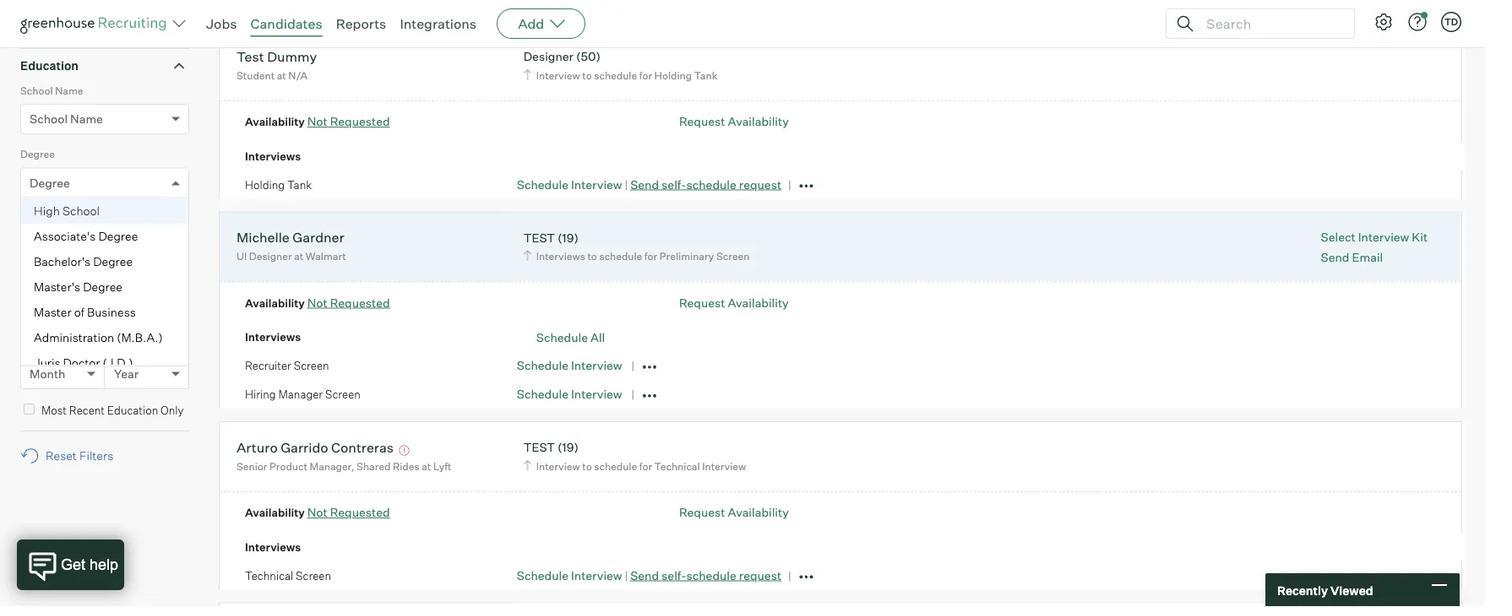 Task type: locate. For each thing, give the bounding box(es) containing it.
Search text field
[[1203, 11, 1340, 36]]

filters
[[79, 449, 113, 464]]

school inside option
[[62, 203, 100, 218]]

arturo garrido contreras link
[[237, 439, 394, 459]]

interviews
[[245, 149, 301, 163], [536, 250, 586, 263], [245, 331, 301, 344], [245, 541, 301, 554]]

education
[[20, 58, 79, 73], [20, 276, 68, 288], [20, 339, 68, 352], [107, 404, 158, 418]]

education down bachelor's
[[20, 276, 68, 288]]

schedule all link
[[536, 330, 605, 345]]

0 horizontal spatial tank
[[287, 178, 312, 191]]

0 vertical spatial not requested button
[[307, 114, 390, 129]]

availability
[[728, 114, 789, 129], [245, 115, 305, 129], [728, 296, 789, 310], [245, 296, 305, 310], [728, 506, 789, 520], [245, 506, 305, 520]]

1 request from the top
[[739, 177, 782, 192]]

only
[[161, 404, 184, 418]]

education up juris
[[20, 339, 68, 352]]

schedule interview link for hiring manager screen
[[517, 387, 622, 402]]

0 horizontal spatial designer
[[249, 250, 292, 263]]

1 vertical spatial holding
[[245, 178, 285, 191]]

4 schedule interview link from the top
[[517, 569, 622, 583]]

to
[[582, 69, 592, 82], [588, 250, 597, 263], [582, 460, 592, 473]]

0 horizontal spatial holding
[[245, 178, 285, 191]]

1 vertical spatial send
[[631, 569, 659, 583]]

1 vertical spatial all
[[591, 330, 605, 345]]

schedule
[[594, 69, 637, 82], [687, 177, 737, 192], [600, 250, 643, 263], [594, 460, 637, 473], [687, 569, 737, 583]]

discipline up associate's
[[20, 212, 67, 225]]

1 vertical spatial availability not requested
[[245, 296, 390, 310]]

1 vertical spatial not requested button
[[307, 296, 390, 310]]

2 request availability button from the top
[[679, 296, 789, 310]]

2 send self-schedule request link from the top
[[631, 569, 782, 583]]

high school option
[[21, 198, 188, 224]]

not requested button down walmart
[[307, 296, 390, 310]]

1 vertical spatial name
[[70, 112, 103, 127]]

1 request availability button from the top
[[679, 114, 789, 129]]

month down education end
[[30, 367, 65, 382]]

0 vertical spatial self-
[[662, 177, 687, 192]]

2 requested from the top
[[330, 296, 390, 310]]

2 horizontal spatial at
[[422, 460, 431, 473]]

2 availability not requested from the top
[[245, 296, 390, 310]]

2 vertical spatial requested
[[330, 506, 390, 520]]

associate's degree
[[34, 229, 138, 244]]

0 vertical spatial designer
[[524, 49, 574, 64]]

technical
[[655, 460, 700, 473], [245, 569, 293, 583]]

1 vertical spatial request availability button
[[679, 296, 789, 310]]

1 vertical spatial schedule interview
[[517, 387, 622, 402]]

high
[[34, 203, 60, 218]]

schedule interview
[[517, 358, 622, 373], [517, 387, 622, 402]]

tank inside "designer (50) interview to schedule for holding tank"
[[694, 69, 718, 82]]

0 vertical spatial schedule interview | send self-schedule request
[[517, 177, 782, 192]]

to inside test (19) interview to schedule for technical interview
[[582, 460, 592, 473]]

1 not requested button from the top
[[307, 114, 390, 129]]

michelle gardner ui designer at walmart
[[237, 229, 346, 263]]

1 vertical spatial school
[[30, 112, 68, 127]]

3 not from the top
[[307, 506, 328, 520]]

designer (50) interview to schedule for holding tank
[[524, 49, 718, 82]]

0 vertical spatial request
[[739, 177, 782, 192]]

schedule for schedule interview link related to recruiter screen
[[517, 358, 569, 373]]

2 vertical spatial for
[[639, 460, 652, 473]]

not down n/a
[[307, 114, 328, 129]]

degree for bachelor's degree
[[93, 254, 133, 269]]

interviews up schedule all
[[536, 250, 586, 263]]

2 year from the top
[[114, 367, 139, 382]]

1 vertical spatial month
[[30, 367, 65, 382]]

not requested button down n/a
[[307, 114, 390, 129]]

list box containing high school
[[21, 198, 188, 376]]

to for test (19)
[[582, 460, 592, 473]]

not
[[307, 114, 328, 129], [307, 296, 328, 310], [307, 506, 328, 520]]

1 vertical spatial to
[[588, 250, 597, 263]]

arturo garrido contreras has been in technical interview for more than 14 days image
[[397, 446, 412, 456]]

request
[[739, 177, 782, 192], [739, 569, 782, 583]]

0 vertical spatial requested
[[330, 114, 390, 129]]

1 vertical spatial at
[[294, 250, 304, 263]]

not requested button
[[307, 114, 390, 129], [307, 296, 390, 310], [307, 506, 390, 520]]

rides
[[393, 460, 420, 473]]

education end
[[20, 339, 89, 352]]

send for test (19)
[[631, 569, 659, 583]]

1 | from the top
[[625, 178, 628, 192]]

1 vertical spatial year
[[114, 367, 139, 382]]

2 (19) from the top
[[558, 440, 579, 455]]

interviews to schedule for preliminary screen link
[[521, 249, 754, 265]]

schedule interview link for recruiter screen
[[517, 358, 622, 373]]

None field
[[30, 169, 34, 198]]

schedule for test (19) interview to schedule for technical interview
[[594, 460, 637, 473]]

(19) inside test (19) interviews to schedule for preliminary screen
[[558, 230, 579, 245]]

high school
[[34, 203, 100, 218]]

1 request from the top
[[679, 114, 726, 129]]

2 vertical spatial availability not requested
[[245, 506, 390, 520]]

not for dummy
[[307, 114, 328, 129]]

1 schedule interview | send self-schedule request from the top
[[517, 177, 782, 192]]

2 month from the top
[[30, 367, 65, 382]]

2 request from the top
[[679, 296, 725, 310]]

for inside "designer (50) interview to schedule for holding tank"
[[639, 69, 652, 82]]

1 vertical spatial request
[[679, 296, 725, 310]]

request for designer (50)
[[739, 177, 782, 192]]

0 vertical spatial test
[[524, 230, 555, 245]]

1 not from the top
[[307, 114, 328, 129]]

master of business administration (m.b.a.) option
[[21, 300, 188, 350]]

0 vertical spatial for
[[639, 69, 652, 82]]

business
[[87, 305, 136, 320]]

viewed
[[1331, 583, 1374, 598]]

2 vertical spatial request availability
[[679, 506, 789, 520]]

0 vertical spatial not
[[307, 114, 328, 129]]

3 not requested button from the top
[[307, 506, 390, 520]]

test inside test (19) interviews to schedule for preliminary screen
[[524, 230, 555, 245]]

degree inside 'option'
[[98, 229, 138, 244]]

discipline
[[20, 212, 67, 225], [30, 239, 84, 254]]

at down michelle gardner link
[[294, 250, 304, 263]]

0 vertical spatial (19)
[[558, 230, 579, 245]]

master's
[[34, 279, 80, 294]]

2 vertical spatial not requested button
[[307, 506, 390, 520]]

Most Recent Education Only checkbox
[[24, 404, 35, 415]]

year up most recent education only
[[114, 367, 139, 382]]

0 vertical spatial request
[[679, 114, 726, 129]]

at left n/a
[[277, 69, 286, 82]]

2 send from the top
[[631, 569, 659, 583]]

list box
[[21, 198, 188, 376]]

2 request availability from the top
[[679, 296, 789, 310]]

designer
[[524, 49, 574, 64], [249, 250, 292, 263]]

schedule interview | send self-schedule request
[[517, 177, 782, 192], [517, 569, 782, 583]]

not down walmart
[[307, 296, 328, 310]]

(19) inside test (19) interview to schedule for technical interview
[[558, 440, 579, 455]]

degree inside option
[[93, 254, 133, 269]]

schedule interview for recruiter screen
[[517, 358, 622, 373]]

senior product manager, shared rides at lyft
[[237, 460, 452, 473]]

0 vertical spatial name
[[55, 84, 83, 97]]

1 horizontal spatial at
[[294, 250, 304, 263]]

schedule inside test (19) interview to schedule for technical interview
[[594, 460, 637, 473]]

1 send self-schedule request link from the top
[[631, 177, 782, 192]]

not for gardner
[[307, 296, 328, 310]]

integrations
[[400, 15, 477, 32]]

at inside test dummy student at n/a
[[277, 69, 286, 82]]

at inside michelle gardner ui designer at walmart
[[294, 250, 304, 263]]

1 vertical spatial schedule interview | send self-schedule request
[[517, 569, 782, 583]]

0 vertical spatial request availability
[[679, 114, 789, 129]]

0 vertical spatial holding
[[655, 69, 692, 82]]

1 test from the top
[[524, 230, 555, 245]]

2 | from the top
[[625, 569, 628, 583]]

at
[[277, 69, 286, 82], [294, 250, 304, 263], [422, 460, 431, 473]]

2 not from the top
[[307, 296, 328, 310]]

name
[[55, 84, 83, 97], [70, 112, 103, 127]]

test for test (19) interview to schedule for technical interview
[[524, 440, 555, 455]]

not down manager,
[[307, 506, 328, 520]]

(19) up interview to schedule for technical interview link
[[558, 440, 579, 455]]

1 vertical spatial request availability
[[679, 296, 789, 310]]

reset filters
[[46, 449, 113, 464]]

0 vertical spatial tank
[[694, 69, 718, 82]]

to inside "designer (50) interview to schedule for holding tank"
[[582, 69, 592, 82]]

0 horizontal spatial at
[[277, 69, 286, 82]]

1 schedule interview from the top
[[517, 358, 622, 373]]

1 vertical spatial test
[[524, 440, 555, 455]]

1 vertical spatial send self-schedule request link
[[631, 569, 782, 583]]

for for designer (50)
[[639, 69, 652, 82]]

1 vertical spatial for
[[645, 250, 658, 263]]

2 vertical spatial request availability button
[[679, 506, 789, 520]]

0 vertical spatial send
[[631, 177, 659, 192]]

(j.d.)
[[103, 356, 133, 370]]

0 vertical spatial send self-schedule request link
[[631, 177, 782, 192]]

schedule all
[[536, 330, 605, 345]]

arturo garrido contreras
[[237, 439, 394, 456]]

candidates link
[[251, 15, 323, 32]]

availability not requested down n/a
[[245, 114, 390, 129]]

month
[[30, 303, 65, 318], [30, 367, 65, 382]]

0 vertical spatial school
[[20, 84, 53, 97]]

request availability
[[679, 114, 789, 129], [679, 296, 789, 310], [679, 506, 789, 520]]

1 self- from the top
[[662, 177, 687, 192]]

test dummy link
[[237, 48, 317, 67]]

schedule interview | send self-schedule request for (50)
[[517, 177, 782, 192]]

1 vertical spatial not
[[307, 296, 328, 310]]

schedule for schedule all link at the bottom left of page
[[536, 330, 588, 345]]

1 month from the top
[[30, 303, 65, 318]]

0 vertical spatial all
[[30, 14, 44, 28]]

availability not requested
[[245, 114, 390, 129], [245, 296, 390, 310], [245, 506, 390, 520]]

1 request availability from the top
[[679, 114, 789, 129]]

2 vertical spatial request
[[679, 506, 726, 520]]

tank
[[694, 69, 718, 82], [287, 178, 312, 191]]

discipline up education start
[[30, 239, 84, 254]]

1 vertical spatial requested
[[330, 296, 390, 310]]

walmart
[[306, 250, 346, 263]]

degree inside "option"
[[83, 279, 123, 294]]

request for test dummy
[[679, 114, 726, 129]]

self- for designer (50)
[[662, 177, 687, 192]]

bachelor's degree option
[[21, 249, 188, 274]]

request for michelle gardner
[[679, 296, 725, 310]]

0 vertical spatial schedule interview
[[517, 358, 622, 373]]

2 self- from the top
[[662, 569, 687, 583]]

degree for associate's degree
[[98, 229, 138, 244]]

schedule interview | send self-schedule request for (19)
[[517, 569, 782, 583]]

month for start
[[30, 303, 65, 318]]

manager,
[[310, 460, 354, 473]]

0 vertical spatial request availability button
[[679, 114, 789, 129]]

3 request from the top
[[679, 506, 726, 520]]

integrations link
[[400, 15, 477, 32]]

1 vertical spatial |
[[625, 569, 628, 583]]

1 horizontal spatial designer
[[524, 49, 574, 64]]

start
[[71, 276, 94, 288]]

2 schedule interview from the top
[[517, 387, 622, 402]]

for inside test (19) interview to schedule for technical interview
[[639, 460, 652, 473]]

to for designer (50)
[[582, 69, 592, 82]]

1 vertical spatial (19)
[[558, 440, 579, 455]]

0 vertical spatial at
[[277, 69, 286, 82]]

2 test from the top
[[524, 440, 555, 455]]

1 availability not requested from the top
[[245, 114, 390, 129]]

at left lyft
[[422, 460, 431, 473]]

school name
[[20, 84, 83, 97], [30, 112, 103, 127]]

associate's degree option
[[21, 224, 188, 249]]

availability not requested down walmart
[[245, 296, 390, 310]]

2 schedule interview link from the top
[[517, 358, 622, 373]]

education down greenhouse recruiting image
[[20, 58, 79, 73]]

michelle
[[237, 229, 290, 246]]

3 requested from the top
[[330, 506, 390, 520]]

2 schedule interview | send self-schedule request from the top
[[517, 569, 782, 583]]

0 vertical spatial year
[[114, 303, 139, 318]]

1 vertical spatial self-
[[662, 569, 687, 583]]

2 not requested button from the top
[[307, 296, 390, 310]]

0 vertical spatial month
[[30, 303, 65, 318]]

none field inside degree element
[[30, 169, 34, 198]]

availability not requested for gardner
[[245, 296, 390, 310]]

2 vertical spatial not
[[307, 506, 328, 520]]

0 vertical spatial |
[[625, 178, 628, 192]]

1 (19) from the top
[[558, 230, 579, 245]]

year
[[114, 303, 139, 318], [114, 367, 139, 382]]

test inside test (19) interview to schedule for technical interview
[[524, 440, 555, 455]]

year up (m.b.a.)
[[114, 303, 139, 318]]

1 vertical spatial school name
[[30, 112, 103, 127]]

(50)
[[576, 49, 601, 64]]

3 availability not requested from the top
[[245, 506, 390, 520]]

self-
[[662, 177, 687, 192], [662, 569, 687, 583]]

juris doctor (j.d.) option
[[21, 350, 188, 376]]

schedule inside test (19) interviews to schedule for preliminary screen
[[600, 250, 643, 263]]

| for test (19)
[[625, 569, 628, 583]]

of
[[74, 305, 84, 320]]

2 vertical spatial to
[[582, 460, 592, 473]]

1 horizontal spatial tank
[[694, 69, 718, 82]]

(19) up interviews to schedule for preliminary screen link
[[558, 230, 579, 245]]

2 request from the top
[[739, 569, 782, 583]]

gardner
[[293, 229, 344, 246]]

holding
[[655, 69, 692, 82], [245, 178, 285, 191]]

1 send from the top
[[631, 177, 659, 192]]

1 horizontal spatial technical
[[655, 460, 700, 473]]

designer down michelle
[[249, 250, 292, 263]]

schedule inside "designer (50) interview to schedule for holding tank"
[[594, 69, 637, 82]]

send
[[631, 177, 659, 192], [631, 569, 659, 583]]

1 year from the top
[[114, 303, 139, 318]]

for for test (19)
[[639, 460, 652, 473]]

3 schedule interview link from the top
[[517, 387, 622, 402]]

0 vertical spatial availability not requested
[[245, 114, 390, 129]]

1 schedule interview link from the top
[[517, 177, 622, 192]]

availability not requested down manager,
[[245, 506, 390, 520]]

0 horizontal spatial technical
[[245, 569, 293, 583]]

1 vertical spatial request
[[739, 569, 782, 583]]

recently viewed
[[1278, 583, 1374, 598]]

requested
[[330, 114, 390, 129], [330, 296, 390, 310], [330, 506, 390, 520]]

designer down add popup button
[[524, 49, 574, 64]]

1 horizontal spatial holding
[[655, 69, 692, 82]]

(m.b.a.)
[[117, 330, 163, 345]]

0 vertical spatial to
[[582, 69, 592, 82]]

shared
[[357, 460, 391, 473]]

1 requested from the top
[[330, 114, 390, 129]]

2 vertical spatial at
[[422, 460, 431, 473]]

master's degree
[[34, 279, 123, 294]]

2 vertical spatial school
[[62, 203, 100, 218]]

not requested button down the senior product manager, shared rides at lyft
[[307, 506, 390, 520]]

test
[[524, 230, 555, 245], [524, 440, 555, 455]]

recently
[[1278, 583, 1329, 598]]

0 vertical spatial technical
[[655, 460, 700, 473]]

month down master's
[[30, 303, 65, 318]]

senior
[[237, 460, 267, 473]]

1 vertical spatial designer
[[249, 250, 292, 263]]



Task type: vqa. For each thing, say whether or not it's contained in the screenshot.
Dummy's Request Availability button
yes



Task type: describe. For each thing, give the bounding box(es) containing it.
td
[[1445, 16, 1459, 27]]

interview to schedule for technical interview link
[[521, 459, 751, 475]]

degree element
[[20, 146, 189, 376]]

hiring
[[245, 388, 276, 401]]

jobs
[[206, 15, 237, 32]]

yes image
[[517, 0, 531, 12]]

configure image
[[1374, 12, 1394, 32]]

requested for test dummy
[[330, 114, 390, 129]]

recent
[[69, 404, 105, 418]]

year for education end
[[114, 367, 139, 382]]

designer inside "designer (50) interview to schedule for holding tank"
[[524, 49, 574, 64]]

1 vertical spatial discipline
[[30, 239, 84, 254]]

send self-schedule request link for test (19)
[[631, 569, 782, 583]]

interviews up holding tank
[[245, 149, 301, 163]]

1 horizontal spatial all
[[591, 330, 605, 345]]

| for designer (50)
[[625, 178, 628, 192]]

test dummy student at n/a
[[237, 48, 317, 82]]

michelle gardner link
[[237, 229, 344, 249]]

holding tank
[[245, 178, 312, 191]]

dummy
[[267, 48, 317, 65]]

(19) for test (19) interviews to schedule for preliminary screen
[[558, 230, 579, 245]]

education for education end
[[20, 339, 68, 352]]

request availability for gardner
[[679, 296, 789, 310]]

test (19) interview to schedule for technical interview
[[524, 440, 746, 473]]

1 vertical spatial technical
[[245, 569, 293, 583]]

test for test (19) interviews to schedule for preliminary screen
[[524, 230, 555, 245]]

jobs link
[[206, 15, 237, 32]]

garrido
[[281, 439, 328, 456]]

recruiter
[[245, 359, 291, 373]]

education for education start
[[20, 276, 68, 288]]

discipline element
[[20, 210, 189, 274]]

request for test (19)
[[739, 569, 782, 583]]

schedule interview link for technical screen
[[517, 569, 622, 583]]

test (19) interviews to schedule for preliminary screen
[[524, 230, 750, 263]]

send for designer (50)
[[631, 177, 659, 192]]

master of business administration (m.b.a.)
[[34, 305, 163, 345]]

candidates
[[251, 15, 323, 32]]

degree for master's degree
[[83, 279, 123, 294]]

education for education
[[20, 58, 79, 73]]

reports link
[[336, 15, 387, 32]]

for inside test (19) interviews to schedule for preliminary screen
[[645, 250, 658, 263]]

interview to schedule for holding tank link
[[521, 67, 722, 83]]

add button
[[497, 8, 586, 39]]

interview inside "designer (50) interview to schedule for holding tank"
[[536, 69, 580, 82]]

schedule for test (19) interviews to schedule for preliminary screen
[[600, 250, 643, 263]]

year for education start
[[114, 303, 139, 318]]

bachelor's
[[34, 254, 91, 269]]

send self-schedule request link for designer (50)
[[631, 177, 782, 192]]

lyft
[[433, 460, 452, 473]]

screen inside test (19) interviews to schedule for preliminary screen
[[717, 250, 750, 263]]

master's degree option
[[21, 274, 188, 300]]

hiring manager screen
[[245, 388, 361, 401]]

schedule for designer (50) interview to schedule for holding tank
[[594, 69, 637, 82]]

requested for michelle gardner
[[330, 296, 390, 310]]

3 request availability from the top
[[679, 506, 789, 520]]

master
[[34, 305, 72, 320]]

1 vertical spatial tank
[[287, 178, 312, 191]]

not requested button for dummy
[[307, 114, 390, 129]]

list box inside degree element
[[21, 198, 188, 376]]

n/a
[[288, 69, 308, 82]]

0 vertical spatial school name
[[20, 84, 83, 97]]

product
[[270, 460, 308, 473]]

ui
[[237, 250, 247, 263]]

holding inside "designer (50) interview to schedule for holding tank"
[[655, 69, 692, 82]]

schedule interview for hiring manager screen
[[517, 387, 622, 402]]

interviews up recruiter
[[245, 331, 301, 344]]

reports
[[336, 15, 387, 32]]

juris doctor (j.d.)
[[34, 356, 133, 370]]

reset filters button
[[20, 440, 122, 472]]

to inside test (19) interviews to schedule for preliminary screen
[[588, 250, 597, 263]]

test
[[237, 48, 264, 65]]

td button
[[1442, 12, 1462, 32]]

designer inside michelle gardner ui designer at walmart
[[249, 250, 292, 263]]

education left only
[[107, 404, 158, 418]]

preliminary
[[660, 250, 714, 263]]

end
[[71, 339, 89, 352]]

administration
[[34, 330, 114, 345]]

0 vertical spatial discipline
[[20, 212, 67, 225]]

add
[[518, 15, 544, 32]]

most recent education only
[[41, 404, 184, 418]]

associate's
[[34, 229, 96, 244]]

greenhouse recruiting image
[[20, 14, 172, 34]]

interviews up technical screen
[[245, 541, 301, 554]]

bachelor's degree
[[34, 254, 133, 269]]

juris
[[34, 356, 60, 370]]

request availability button for dummy
[[679, 114, 789, 129]]

student
[[237, 69, 275, 82]]

availability not requested for dummy
[[245, 114, 390, 129]]

month for end
[[30, 367, 65, 382]]

reset
[[46, 449, 77, 464]]

schedule for schedule interview link corresponding to hiring manager screen
[[517, 387, 569, 402]]

interviews inside test (19) interviews to schedule for preliminary screen
[[536, 250, 586, 263]]

self- for test (19)
[[662, 569, 687, 583]]

recruiter screen
[[245, 359, 329, 373]]

school name element
[[20, 83, 189, 146]]

technical screen
[[245, 569, 331, 583]]

request availability button for gardner
[[679, 296, 789, 310]]

3 request availability button from the top
[[679, 506, 789, 520]]

education start
[[20, 276, 94, 288]]

manager
[[278, 388, 323, 401]]

schedule interview link for holding tank
[[517, 177, 622, 192]]

most
[[41, 404, 67, 418]]

request availability for dummy
[[679, 114, 789, 129]]

arturo
[[237, 439, 278, 456]]

0 horizontal spatial all
[[30, 14, 44, 28]]

doctor
[[63, 356, 100, 370]]

td button
[[1438, 8, 1465, 35]]

not requested button for gardner
[[307, 296, 390, 310]]

(19) for test (19) interview to schedule for technical interview
[[558, 440, 579, 455]]

technical inside test (19) interview to schedule for technical interview
[[655, 460, 700, 473]]

contreras
[[331, 439, 394, 456]]



